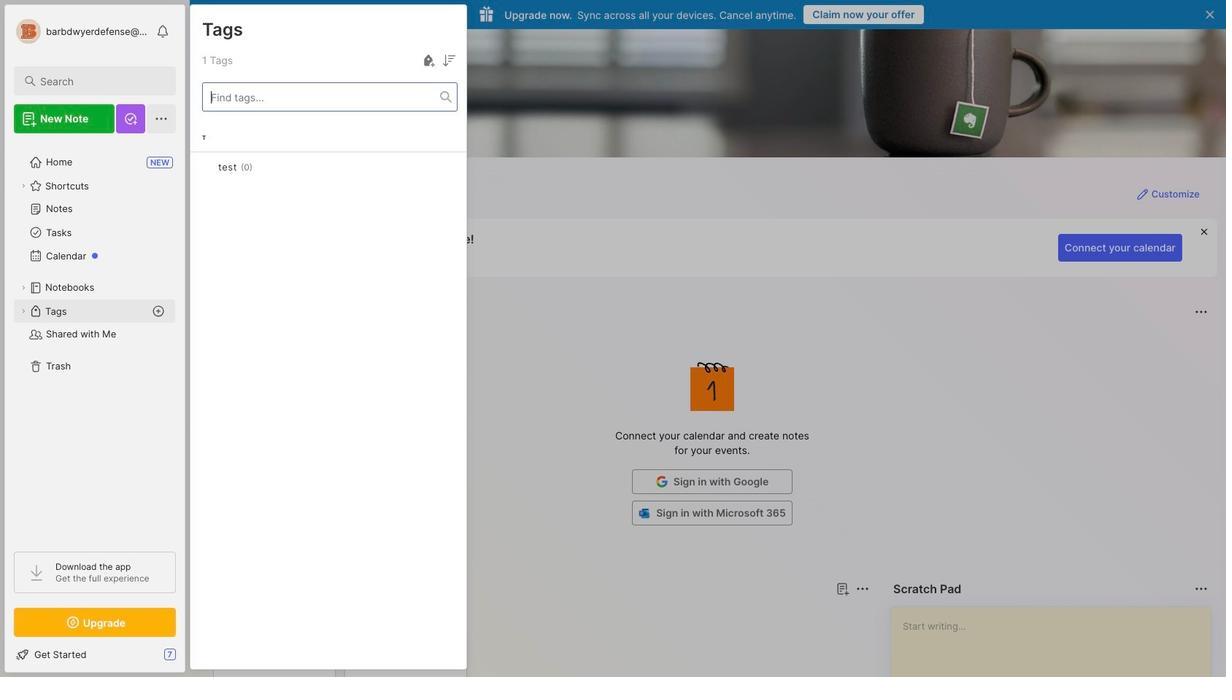 Task type: vqa. For each thing, say whether or not it's contained in the screenshot.
tag
no



Task type: locate. For each thing, give the bounding box(es) containing it.
main element
[[0, 0, 190, 678]]

Start writing… text field
[[903, 608, 1210, 678]]

tree
[[5, 142, 185, 539]]

Tag actions field
[[253, 160, 276, 174]]

Search text field
[[40, 74, 163, 88]]

tab
[[216, 607, 259, 625]]

expand notebooks image
[[19, 284, 28, 293]]

Find tags… text field
[[203, 87, 440, 107]]

row group
[[190, 123, 466, 202], [213, 633, 476, 678]]

Help and Learning task checklist field
[[5, 644, 185, 667]]

None search field
[[40, 72, 163, 90]]

Sort field
[[440, 52, 458, 69]]

none search field inside main element
[[40, 72, 163, 90]]

Account field
[[14, 17, 149, 46]]

tree inside main element
[[5, 142, 185, 539]]

1 vertical spatial row group
[[213, 633, 476, 678]]

0 vertical spatial row group
[[190, 123, 466, 202]]



Task type: describe. For each thing, give the bounding box(es) containing it.
sort options image
[[440, 52, 458, 69]]

click to collapse image
[[184, 651, 195, 668]]

tag actions image
[[253, 161, 276, 173]]

expand tags image
[[19, 307, 28, 316]]

create new tag image
[[420, 52, 437, 69]]



